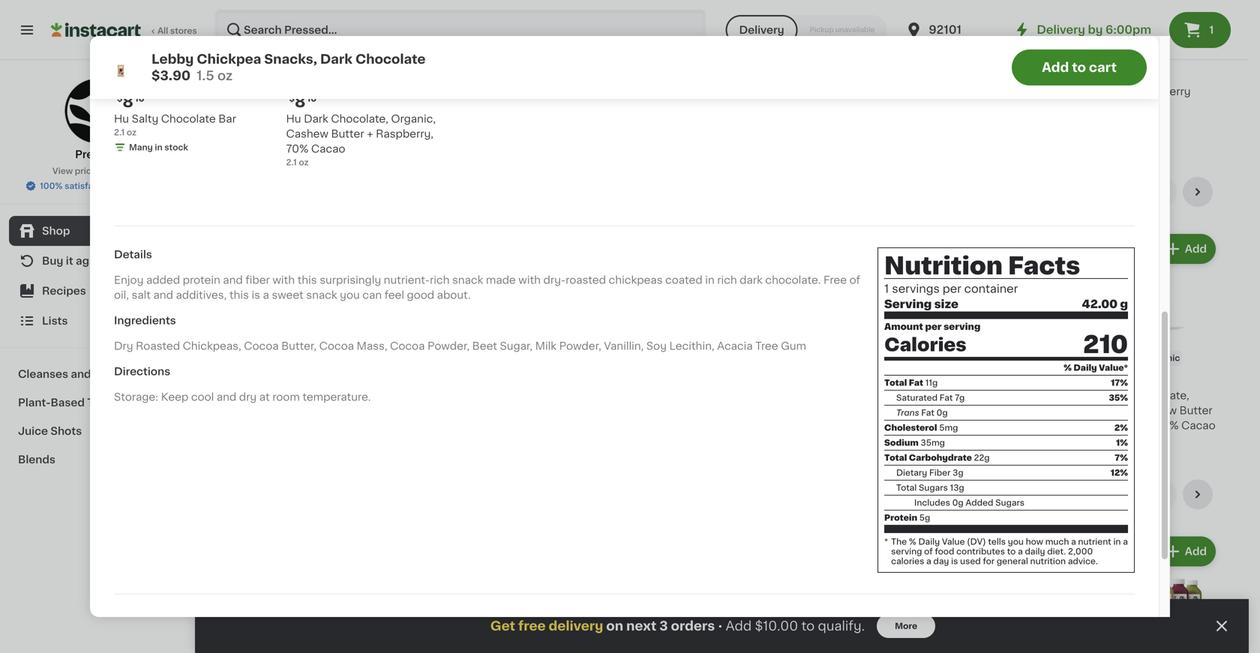 Task type: vqa. For each thing, say whether or not it's contained in the screenshot.
Crumble to the bottom
yes



Task type: locate. For each thing, give the bounding box(es) containing it.
1 vertical spatial serving
[[892, 548, 923, 556]]

per up size
[[943, 284, 962, 295]]

88
[[657, 86, 671, 97], [800, 86, 814, 97], [369, 391, 383, 401], [800, 391, 814, 401]]

7 down chickpea
[[234, 66, 243, 82]]

hu salty chocolate bar 2.1 oz up the "22g"
[[944, 391, 1066, 414]]

2 rich from the left
[[718, 275, 738, 286]]

+
[[887, 86, 893, 97], [657, 116, 663, 127], [367, 129, 373, 139], [455, 391, 462, 401], [800, 421, 807, 431], [1088, 421, 1094, 431]]

% inside * the % daily value (dv) tells you how much a nutrient in a serving of food contributes to a daily diet. 2,000 calories a day is used for general nutrition advice.
[[910, 538, 917, 546]]

2 inside $ 7 pressed greens 2 15.2 fl oz
[[312, 86, 318, 97]]

free down lebby
[[148, 77, 167, 86]]

0 vertical spatial 88 acres dark chocolate sea salt seed + oat bar
[[657, 86, 786, 127]]

protein
[[183, 275, 220, 286]]

1 7 from the left
[[234, 66, 243, 82]]

2 7 from the left
[[1096, 66, 1106, 82]]

storage: keep cool and dry at room temperature.
[[114, 392, 371, 403]]

a
[[263, 290, 269, 301], [1072, 538, 1077, 546], [1124, 538, 1129, 546], [1019, 548, 1024, 556], [927, 558, 932, 566]]

1 vertical spatial is
[[952, 558, 959, 566]]

2 15.2 from the left
[[513, 101, 530, 109]]

carbohydrate
[[910, 454, 973, 462]]

add inside button
[[1043, 61, 1070, 74]]

gluten- up value*
[[1089, 354, 1122, 363]]

to
[[1073, 61, 1087, 74], [1008, 548, 1017, 556], [802, 620, 815, 633]]

candy kittens wild strawberry gourmet sweets
[[225, 391, 333, 431]]

0 horizontal spatial hu salty chocolate bar 2.1 oz
[[114, 114, 236, 137]]

to up the general
[[1008, 548, 1017, 556]]

delivery for delivery by 6:00pm
[[1038, 24, 1086, 35]]

0 vertical spatial is
[[252, 290, 260, 301]]

salt inside item carousel region
[[880, 406, 900, 416]]

1 horizontal spatial fl
[[532, 101, 537, 109]]

42.00 g
[[1083, 299, 1129, 310]]

0 horizontal spatial 88 acres dark chocolate sea salt seed + oat bar
[[657, 86, 786, 127]]

0 vertical spatial butter
[[331, 129, 364, 139]]

hu left 35%
[[1088, 391, 1103, 401]]

nutrition
[[885, 254, 1003, 278]]

1 horizontal spatial delivery
[[1038, 24, 1086, 35]]

2 cocoa from the left
[[319, 341, 354, 352]]

$ 8 10 up policy
[[117, 94, 145, 110]]

cocoa left 'mass,' at the bottom
[[319, 341, 354, 352]]

1 vertical spatial 88 acres seed + oat bar, triple berry crumble
[[369, 391, 500, 416]]

raspberry, down 2 oz
[[376, 129, 434, 139]]

sugar,
[[500, 341, 533, 352]]

total for saturated fat 7g
[[885, 379, 908, 387]]

beet
[[473, 341, 498, 352]]

stock
[[276, 116, 299, 124], [419, 116, 443, 124], [165, 143, 188, 152], [1138, 146, 1162, 154], [995, 420, 1018, 429]]

dark right snacks,
[[320, 53, 353, 66]]

milk
[[536, 341, 557, 352]]

0 horizontal spatial snack
[[306, 290, 337, 301]]

blends
[[18, 455, 55, 465]]

blends link
[[9, 446, 185, 474]]

0 horizontal spatial cocoa
[[244, 341, 279, 352]]

1 horizontal spatial crumble
[[886, 101, 931, 112]]

0 vertical spatial salt
[[736, 101, 757, 112]]

serving up calories
[[892, 548, 923, 556]]

0 horizontal spatial organic,
[[391, 114, 436, 124]]

per for servings
[[943, 284, 962, 295]]

total up saturated
[[885, 379, 908, 387]]

88 inside button
[[657, 86, 671, 97]]

chocolate, right 35%
[[1133, 391, 1190, 401]]

88 acres dark chocolate sea salt seed + oat bar inside button
[[657, 86, 786, 127]]

0 horizontal spatial salty
[[132, 114, 159, 124]]

free down amount per serving at the right of page
[[978, 354, 997, 363]]

many up policy
[[129, 143, 153, 152]]

1 vertical spatial fat
[[940, 394, 954, 402]]

6-
[[990, 101, 1001, 112]]

1 rich from the left
[[430, 275, 450, 286]]

1 horizontal spatial per
[[943, 284, 962, 295]]

1 powder, from the left
[[428, 341, 470, 352]]

$ down all stores link
[[117, 95, 123, 103]]

add
[[1043, 61, 1070, 74], [898, 244, 920, 254], [1042, 244, 1064, 254], [1186, 244, 1208, 254], [898, 547, 920, 557], [1042, 547, 1064, 557], [1186, 547, 1208, 557], [726, 620, 752, 633]]

1 horizontal spatial 70%
[[1157, 421, 1180, 431]]

hu dark chocolate, organic, cashew butter + raspberry, 70% cacao 2.1 oz down 17%
[[1088, 391, 1216, 444]]

fat for trans
[[922, 409, 935, 417]]

2 item carousel region from the top
[[225, 480, 1220, 654]]

the
[[892, 538, 907, 546]]

$ left 25
[[1091, 67, 1096, 75]]

plant-based treats
[[18, 398, 121, 408]]

1 horizontal spatial 1
[[1210, 25, 1215, 35]]

2 horizontal spatial gluten-
[[1089, 354, 1122, 363]]

fat left 7g
[[940, 394, 954, 402]]

92101 button
[[905, 9, 996, 51]]

0 horizontal spatial delivery
[[740, 25, 785, 35]]

1 vertical spatial butter
[[1180, 406, 1213, 416]]

0 horizontal spatial 0g
[[937, 409, 948, 417]]

fat down 'saturated fat 7g'
[[922, 409, 935, 417]]

2 vertical spatial to
[[802, 620, 815, 633]]

fl inside $ 7 pressed greens 2 15.2 fl oz
[[244, 101, 250, 109]]

8 left 17%
[[1096, 371, 1107, 387]]

a up 2,000
[[1072, 538, 1077, 546]]

% left value*
[[1064, 364, 1072, 372]]

% right the
[[910, 538, 917, 546]]

you inside enjoy added protein and fiber with this surprisingly nutrient-rich snack made with dry-roasted chickpeas coated in rich dark chocolate. free of oil, salt and additives, this is a sweet snack you can feel good about.
[[340, 290, 360, 301]]

0g down the 13g
[[953, 499, 964, 507]]

add inside treatment tracker modal dialog
[[726, 620, 752, 633]]

1 vertical spatial 88 acres dark chocolate sea salt seed + oat bar
[[800, 391, 930, 431]]

a left day
[[927, 558, 932, 566]]

snacks,
[[264, 53, 317, 66]]

gluten-free organic up 7g
[[946, 354, 1037, 363]]

sea inside button
[[714, 101, 734, 112]]

1 vertical spatial cacao
[[1182, 421, 1216, 431]]

gluten- left '$3.90'
[[116, 77, 148, 86]]

add button
[[870, 236, 928, 263], [1013, 236, 1071, 263], [1157, 236, 1215, 263], [870, 539, 928, 566], [1013, 539, 1071, 566], [1157, 539, 1215, 566]]

0 vertical spatial to
[[1073, 61, 1087, 74]]

on
[[607, 620, 624, 633]]

15.2 inside button
[[513, 101, 530, 109]]

bar,
[[800, 101, 820, 112], [369, 406, 389, 416]]

view inside popup button
[[1047, 490, 1073, 500]]

42.00
[[1083, 299, 1118, 310]]

oz inside lebby chickpea snacks, dark chocolate $3.90 1.5 oz
[[218, 69, 233, 82]]

70% right 2%
[[1157, 421, 1180, 431]]

strawberry inside pressed strawberry orange mango smoothie
[[1134, 86, 1192, 97]]

1 horizontal spatial view
[[1047, 490, 1073, 500]]

organic, inside item carousel region
[[1088, 406, 1133, 416]]

strawberry down dry
[[225, 406, 283, 416]]

amount
[[885, 323, 924, 331]]

cocoa right 'mass,' at the bottom
[[390, 341, 425, 352]]

free inside enjoy added protein and fiber with this surprisingly nutrient-rich snack made with dry-roasted chickpeas coated in rich dark chocolate. free of oil, salt and additives, this is a sweet snack you can feel good about.
[[824, 275, 847, 286]]

used
[[961, 558, 982, 566]]

treatment tracker modal dialog
[[195, 600, 1250, 654]]

gluten- down calories
[[946, 354, 978, 363]]

1 horizontal spatial sugars
[[996, 499, 1025, 507]]

0 vertical spatial 88 acres seed + oat bar, triple berry crumble
[[800, 86, 931, 112]]

many in stock up the "22g"
[[959, 420, 1018, 429]]

raspberry, up 1%
[[1097, 421, 1155, 431]]

many right 5mg at the right bottom
[[959, 420, 983, 429]]

butter,
[[282, 341, 317, 352]]

0 horizontal spatial 7
[[234, 66, 243, 82]]

0 horizontal spatial to
[[802, 620, 815, 633]]

0 vertical spatial hu dark chocolate, organic, cashew butter + raspberry, 70% cacao 2.1 oz
[[286, 114, 436, 167]]

is down the fiber at the top left
[[252, 290, 260, 301]]

gluten-free organic down lebby
[[116, 77, 207, 86]]

shot
[[1040, 86, 1065, 97]]

0 horizontal spatial hu dark chocolate, organic, cashew butter + raspberry, 70% cacao 2.1 oz
[[286, 114, 436, 167]]

and
[[223, 275, 243, 286], [153, 290, 173, 301], [71, 369, 91, 380], [217, 392, 237, 403]]

0 vertical spatial bar,
[[800, 101, 820, 112]]

fat up saturated
[[910, 379, 924, 387]]

per for amount
[[926, 323, 942, 331]]

seed
[[857, 86, 884, 97], [759, 101, 786, 112], [425, 391, 453, 401], [903, 406, 930, 416]]

hu salty chocolate bar 2.1 oz down '$3.90'
[[114, 114, 236, 137]]

1 vertical spatial salty
[[962, 391, 989, 401]]

container
[[965, 284, 1019, 295]]

2%
[[1115, 424, 1129, 432]]

1 horizontal spatial gluten-
[[946, 354, 978, 363]]

many in stock up guarantee
[[129, 143, 188, 152]]

add to cart
[[1043, 61, 1118, 74]]

*
[[885, 538, 889, 546]]

greens
[[271, 86, 309, 97]]

how
[[1026, 538, 1044, 546]]

item carousel region
[[225, 177, 1220, 468], [225, 480, 1220, 654]]

0 vertical spatial chocolate,
[[331, 114, 389, 124]]

salty inside item carousel region
[[962, 391, 989, 401]]

0 horizontal spatial butter
[[331, 129, 364, 139]]

1 horizontal spatial chocolate,
[[1133, 391, 1190, 401]]

dry roasted chickpeas, cocoa butter, cocoa mass, cocoa powder, beet sugar, milk powder, vanillin, soy lecithin, acacia tree gum
[[114, 341, 807, 352]]

pressed inside pressed strawberry orange mango smoothie
[[1088, 86, 1131, 97]]

1 item carousel region from the top
[[225, 177, 1220, 468]]

a down the fiber at the top left
[[263, 290, 269, 301]]

you left "how" in the right bottom of the page
[[1009, 538, 1024, 546]]

free
[[148, 77, 167, 86], [824, 275, 847, 286], [978, 354, 997, 363], [1122, 354, 1141, 363]]

$ down chickpea
[[228, 67, 234, 75]]

many down $ 7 pressed greens 2 15.2 fl oz
[[240, 116, 264, 124]]

1 with from the left
[[273, 275, 295, 286]]

smoothie
[[1088, 116, 1139, 127]]

added
[[146, 275, 180, 286]]

total down sodium
[[885, 454, 908, 462]]

0 horizontal spatial cacao
[[311, 144, 346, 154]]

1 horizontal spatial cocoa
[[319, 341, 354, 352]]

product group
[[800, 231, 932, 446], [944, 231, 1076, 434], [1088, 231, 1220, 446], [800, 534, 932, 654], [944, 534, 1076, 654], [1088, 534, 1220, 654]]

organic right 210
[[1147, 354, 1181, 363]]

0 vertical spatial raspberry,
[[376, 129, 434, 139]]

0 horizontal spatial view
[[52, 167, 73, 175]]

0 vertical spatial daily
[[1074, 364, 1098, 372]]

cleanses and bundles
[[18, 369, 138, 380]]

$3.90
[[152, 69, 191, 82]]

7 for pressed
[[234, 66, 243, 82]]

organic down lebby
[[173, 77, 207, 86]]

1 fl from the left
[[244, 101, 250, 109]]

0 vertical spatial of
[[850, 275, 861, 286]]

servings
[[893, 284, 940, 295]]

0 vertical spatial hu salty chocolate bar 2.1 oz
[[114, 114, 236, 137]]

1 vertical spatial hu dark chocolate, organic, cashew butter + raspberry, 70% cacao 2.1 oz
[[1088, 391, 1216, 444]]

0 horizontal spatial 1
[[885, 284, 890, 295]]

stores
[[170, 27, 197, 35]]

calories
[[892, 558, 925, 566]]

0 horizontal spatial strawberry
[[225, 406, 283, 416]]

of left servings
[[850, 275, 861, 286]]

total sugars 13g includes 0g added sugars
[[897, 484, 1025, 507]]

1 vertical spatial organic,
[[1088, 406, 1133, 416]]

0 horizontal spatial this
[[230, 290, 249, 301]]

0 vertical spatial cacao
[[311, 144, 346, 154]]

0 vertical spatial per
[[943, 284, 962, 295]]

organic down container
[[1003, 354, 1037, 363]]

candy
[[225, 391, 260, 401]]

0 vertical spatial strawberry
[[1134, 86, 1192, 97]]

1 vertical spatial cashew
[[1135, 406, 1178, 416]]

cocoa left the butter,
[[244, 341, 279, 352]]

pricing
[[75, 167, 105, 175]]

many in stock down the "smoothie"
[[1103, 146, 1162, 154]]

+ inside button
[[657, 116, 663, 127]]

oat
[[896, 86, 915, 97], [666, 116, 685, 127], [464, 391, 484, 401], [809, 421, 829, 431]]

8
[[123, 94, 134, 110], [295, 94, 306, 110], [953, 371, 964, 387], [1096, 371, 1107, 387]]

1 vertical spatial berry
[[423, 406, 452, 416]]

1 horizontal spatial rich
[[718, 275, 738, 286]]

1 horizontal spatial 88 acres dark chocolate sea salt seed + oat bar
[[800, 391, 930, 431]]

of inside * the % daily value (dv) tells you how much a nutrient in a serving of food contributes to a daily diet. 2,000 calories a day is used for general nutrition advice.
[[925, 548, 933, 556]]

per up calories
[[926, 323, 942, 331]]

buy it again link
[[9, 246, 185, 276]]

2 horizontal spatial to
[[1073, 61, 1087, 74]]

hu dark chocolate, organic, cashew butter + raspberry, 70% cacao 2.1 oz down 2 oz
[[286, 114, 436, 167]]

chocolate inside lebby chickpea snacks, dark chocolate $3.90 1.5 oz
[[356, 53, 426, 66]]

coated
[[666, 275, 703, 286]]

in
[[266, 116, 274, 124], [410, 116, 417, 124], [155, 143, 163, 152], [1129, 146, 1136, 154], [706, 275, 715, 286], [985, 420, 993, 429], [1114, 538, 1122, 546]]

rich left "dark"
[[718, 275, 738, 286]]

delivery inside button
[[740, 25, 785, 35]]

0 horizontal spatial you
[[340, 290, 360, 301]]

hu down greens at the top of the page
[[286, 114, 301, 124]]

of
[[850, 275, 861, 286], [925, 548, 933, 556]]

free right chocolate. on the right
[[824, 275, 847, 286]]

is right day
[[952, 558, 959, 566]]

1 horizontal spatial snack
[[453, 275, 484, 286]]

pressed
[[225, 86, 268, 97], [944, 86, 987, 97], [1088, 86, 1131, 97], [75, 149, 119, 160]]

hu salty chocolate bar 2.1 oz
[[114, 114, 236, 137], [944, 391, 1066, 414]]

1 horizontal spatial hu dark chocolate, organic, cashew butter + raspberry, 70% cacao 2.1 oz
[[1088, 391, 1216, 444]]

7 left 25
[[1096, 66, 1106, 82]]

0 vertical spatial 88 acres seed + oat bar, triple berry crumble button
[[800, 0, 932, 144]]

$ down lebby chickpea snacks, dark chocolate $3.90 1.5 oz
[[289, 95, 295, 103]]

0 vertical spatial serving
[[944, 323, 981, 331]]

serving down size
[[944, 323, 981, 331]]

1 horizontal spatial salty
[[962, 391, 989, 401]]

with
[[273, 275, 295, 286], [519, 275, 541, 286]]

2 fl from the left
[[532, 101, 537, 109]]

raspberry,
[[376, 129, 434, 139], [1097, 421, 1155, 431]]

sugars up 'includes'
[[919, 484, 949, 492]]

pressed for pressed probiotic shot bundle | 6-day pack
[[944, 86, 987, 97]]

None search field
[[215, 9, 707, 51]]

1 vertical spatial daily
[[919, 538, 941, 546]]

a right nutrient
[[1124, 538, 1129, 546]]

pressed inside $ 7 pressed greens 2 15.2 fl oz
[[225, 86, 268, 97]]

1 inside button
[[1210, 25, 1215, 35]]

gum
[[781, 341, 807, 352]]

trans
[[897, 409, 920, 417]]

many in stock down $ 7 pressed greens 2 15.2 fl oz
[[240, 116, 299, 124]]

pressed down chickpea
[[225, 86, 268, 97]]

snack down the surprisingly
[[306, 290, 337, 301]]

gluten-free organic
[[116, 77, 207, 86], [946, 354, 1037, 363], [1089, 354, 1181, 363]]

0 vertical spatial 1
[[1210, 25, 1215, 35]]

1 vertical spatial crumble
[[454, 406, 500, 416]]

mango
[[1130, 101, 1166, 112]]

pressed up view pricing policy link
[[75, 149, 119, 160]]

a inside enjoy added protein and fiber with this surprisingly nutrient-rich snack made with dry-roasted chickpeas coated in rich dark chocolate. free of oil, salt and additives, this is a sweet snack you can feel good about.
[[263, 290, 269, 301]]

raspberry, inside item carousel region
[[1097, 421, 1155, 431]]

2 horizontal spatial gluten-free organic
[[1089, 354, 1181, 363]]

berry inside item carousel region
[[423, 406, 452, 416]]

2.1 up 5mg at the right bottom
[[944, 405, 955, 414]]

0 vertical spatial crumble
[[886, 101, 931, 112]]

snack up about.
[[453, 275, 484, 286]]

daily inside * the % daily value (dv) tells you how much a nutrient in a serving of food contributes to a daily diet. 2,000 calories a day is used for general nutrition advice.
[[919, 538, 941, 546]]

0g inside "total sugars 13g includes 0g added sugars"
[[953, 499, 964, 507]]

view up 100%
[[52, 167, 73, 175]]

this down the fiber at the top left
[[230, 290, 249, 301]]

triple inside item carousel region
[[392, 406, 420, 416]]

0 horizontal spatial bar,
[[369, 406, 389, 416]]

0 vertical spatial organic,
[[391, 114, 436, 124]]

0 horizontal spatial 88 acres seed + oat bar, triple berry crumble button
[[369, 231, 501, 449]]

0 horizontal spatial 70%
[[286, 144, 309, 154]]

1 horizontal spatial powder,
[[560, 341, 602, 352]]

$ 7 pressed greens 2 15.2 fl oz
[[225, 66, 318, 109]]

(20+)
[[1090, 490, 1119, 500]]

1 horizontal spatial 15.2
[[513, 101, 530, 109]]

chocolate, down 2 oz
[[331, 114, 389, 124]]

oz inside $ 7 pressed greens 2 15.2 fl oz
[[252, 101, 262, 109]]

with up sweet
[[273, 275, 295, 286]]

$23.50 element
[[944, 65, 1076, 84]]

crumble left bundle at the top of the page
[[886, 101, 931, 112]]

1 horizontal spatial with
[[519, 275, 541, 286]]

keep
[[161, 392, 189, 403]]

pressed logo image
[[64, 78, 130, 144]]

seed inside button
[[759, 101, 786, 112]]

5mg
[[940, 424, 959, 432]]

1 vertical spatial %
[[910, 538, 917, 546]]

sweet
[[272, 290, 304, 301]]

0 horizontal spatial chocolate,
[[331, 114, 389, 124]]

acres inside button
[[673, 86, 710, 97]]

daily
[[1026, 548, 1046, 556]]

total inside "total sugars 13g includes 0g added sugars"
[[897, 484, 917, 492]]

0 horizontal spatial 88 acres seed + oat bar, triple berry crumble
[[369, 391, 500, 416]]

1 cocoa from the left
[[244, 341, 279, 352]]

1 vertical spatial 2
[[369, 101, 374, 109]]

cashew
[[286, 129, 329, 139], [1135, 406, 1178, 416]]

1 vertical spatial 70%
[[1157, 421, 1180, 431]]

chocolate inside button
[[657, 101, 711, 112]]

many inside item carousel region
[[959, 420, 983, 429]]

view left all at the bottom right of page
[[1047, 490, 1073, 500]]

with left dry-
[[519, 275, 541, 286]]

3g
[[953, 469, 964, 477]]

to right $10.00 on the right of the page
[[802, 620, 815, 633]]

of left food at right bottom
[[925, 548, 933, 556]]

0 horizontal spatial sugars
[[919, 484, 949, 492]]

0 horizontal spatial triple
[[392, 406, 420, 416]]

pressed for pressed strawberry orange mango smoothie
[[1088, 86, 1131, 97]]

total fat 11g
[[885, 379, 938, 387]]

dark down delivery button
[[713, 86, 737, 97]]

15.2 inside $ 7 pressed greens 2 15.2 fl oz
[[225, 101, 242, 109]]

sea
[[714, 101, 734, 112], [858, 406, 877, 416]]

is inside enjoy added protein and fiber with this surprisingly nutrient-rich snack made with dry-roasted chickpeas coated in rich dark chocolate. free of oil, salt and additives, this is a sweet snack you can feel good about.
[[252, 290, 260, 301]]

1 15.2 from the left
[[225, 101, 242, 109]]

3
[[660, 620, 668, 633]]

cashew inside item carousel region
[[1135, 406, 1178, 416]]

10
[[135, 95, 145, 103], [307, 95, 317, 103], [965, 372, 975, 380], [1109, 372, 1118, 380]]

chocolate,
[[331, 114, 389, 124], [1133, 391, 1190, 401]]

7 inside $ 7 pressed greens 2 15.2 fl oz
[[234, 66, 243, 82]]

powder, right milk at the bottom left
[[560, 341, 602, 352]]

1 vertical spatial hu salty chocolate bar 2.1 oz
[[944, 391, 1066, 414]]

1 vertical spatial strawberry
[[225, 406, 283, 416]]

hu dark chocolate, organic, cashew butter + raspberry, 70% cacao 2.1 oz inside item carousel region
[[1088, 391, 1216, 444]]

in inside item carousel region
[[985, 420, 993, 429]]

0 horizontal spatial organic
[[173, 77, 207, 86]]

1 vertical spatial of
[[925, 548, 933, 556]]

7g
[[955, 394, 965, 402]]

pressed inside the pressed probiotic shot bundle | 6-day pack
[[944, 86, 987, 97]]



Task type: describe. For each thing, give the bounding box(es) containing it.
1 horizontal spatial organic
[[1003, 354, 1037, 363]]

added
[[966, 499, 994, 507]]

juice shots
[[18, 426, 82, 437]]

instacart logo image
[[51, 21, 141, 39]]

to inside * the % daily value (dv) tells you how much a nutrient in a serving of food contributes to a daily diet. 2,000 calories a day is used for general nutrition advice.
[[1008, 548, 1017, 556]]

dry-
[[544, 275, 566, 286]]

add to cart button
[[1013, 50, 1148, 86]]

to inside add to cart button
[[1073, 61, 1087, 74]]

delivery for delivery
[[740, 25, 785, 35]]

to inside treatment tracker modal dialog
[[802, 620, 815, 633]]

in inside enjoy added protein and fiber with this surprisingly nutrient-rich snack made with dry-roasted chickpeas coated in rich dark chocolate. free of oil, salt and additives, this is a sweet snack you can feel good about.
[[706, 275, 715, 286]]

10 right "pressed logo"
[[135, 95, 145, 103]]

1 horizontal spatial bar,
[[800, 101, 820, 112]]

item carousel region containing 8
[[225, 177, 1220, 468]]

$ right 11g
[[947, 372, 953, 380]]

$ left value*
[[1091, 372, 1096, 380]]

dry
[[239, 392, 257, 403]]

100% satisfaction guarantee
[[40, 182, 161, 190]]

shop link
[[9, 216, 185, 246]]

35%
[[1110, 394, 1129, 402]]

chickpeas,
[[183, 341, 241, 352]]

88 acres dark chocolate sea salt seed + oat bar inside item carousel region
[[800, 391, 930, 431]]

$3.55 element
[[800, 369, 932, 389]]

92101
[[930, 24, 962, 35]]

recipes
[[42, 286, 86, 296]]

soy
[[647, 341, 667, 352]]

1.5
[[197, 69, 214, 82]]

12%
[[1111, 469, 1129, 477]]

hu up 5mg at the right bottom
[[944, 391, 959, 401]]

in inside * the % daily value (dv) tells you how much a nutrient in a serving of food contributes to a daily diet. 2,000 calories a day is used for general nutrition advice.
[[1114, 538, 1122, 546]]

additives,
[[176, 290, 227, 301]]

2 with from the left
[[519, 275, 541, 286]]

total for dietary fiber 3g
[[885, 454, 908, 462]]

total carbohydrate 22g
[[885, 454, 990, 462]]

orders
[[671, 620, 715, 633]]

view pricing policy link
[[52, 165, 142, 177]]

salt inside button
[[736, 101, 757, 112]]

0 vertical spatial 0g
[[937, 409, 948, 417]]

13g
[[951, 484, 965, 492]]

is inside * the % daily value (dv) tells you how much a nutrient in a serving of food contributes to a daily diet. 2,000 calories a day is used for general nutrition advice.
[[952, 558, 959, 566]]

qualify.
[[818, 620, 865, 633]]

about.
[[437, 290, 471, 301]]

1 horizontal spatial hu salty chocolate bar 2.1 oz
[[944, 391, 1066, 414]]

7 for 25
[[1096, 66, 1106, 82]]

view for view pricing policy
[[52, 167, 73, 175]]

* the % daily value (dv) tells you how much a nutrient in a serving of food contributes to a daily diet. 2,000 calories a day is used for general nutrition advice.
[[885, 538, 1129, 566]]

1 horizontal spatial berry
[[854, 101, 883, 112]]

diet.
[[1048, 548, 1067, 556]]

vanillin,
[[604, 341, 644, 352]]

1 horizontal spatial 2
[[369, 101, 374, 109]]

88 acres dark chocolate sea salt seed + oat bar button
[[657, 0, 788, 141]]

dark inside button
[[713, 86, 737, 97]]

1 vertical spatial sugars
[[996, 499, 1025, 507]]

sweets
[[225, 421, 264, 431]]

100%
[[40, 182, 63, 190]]

dietary
[[897, 469, 928, 477]]

1 button
[[1170, 12, 1232, 48]]

delivery button
[[726, 15, 798, 45]]

0 vertical spatial snack
[[453, 275, 484, 286]]

and left the fiber at the top left
[[223, 275, 243, 286]]

all
[[158, 27, 168, 35]]

10 down lebby chickpea snacks, dark chocolate $3.90 1.5 oz
[[307, 95, 317, 103]]

cool
[[191, 392, 214, 403]]

1 vertical spatial snack
[[306, 290, 337, 301]]

trans fat 0g
[[897, 409, 948, 417]]

strawberry inside candy kittens wild strawberry gourmet sweets
[[225, 406, 283, 416]]

fl inside button
[[532, 101, 537, 109]]

1 vertical spatial this
[[230, 290, 249, 301]]

10 up 35%
[[1109, 372, 1118, 380]]

0 horizontal spatial raspberry,
[[376, 129, 434, 139]]

2.1 left 1%
[[1088, 435, 1099, 444]]

15.2 fl oz
[[513, 101, 549, 109]]

3 cocoa from the left
[[390, 341, 425, 352]]

more
[[895, 623, 918, 631]]

0 horizontal spatial gluten-
[[116, 77, 148, 86]]

1 horizontal spatial this
[[298, 275, 317, 286]]

2,000
[[1069, 548, 1094, 556]]

delivery by 6:00pm
[[1038, 24, 1152, 35]]

oat inside button
[[666, 116, 685, 127]]

1 horizontal spatial 88 acres seed + oat bar, triple berry crumble button
[[800, 0, 932, 144]]

mass,
[[357, 341, 388, 352]]

0 vertical spatial cashew
[[286, 129, 329, 139]]

$ 8 10 up 35%
[[1091, 371, 1118, 387]]

directions
[[114, 367, 170, 377]]

0 vertical spatial salty
[[132, 114, 159, 124]]

0 horizontal spatial gluten-free organic
[[116, 77, 207, 86]]

17%
[[1112, 379, 1129, 387]]

g
[[1121, 299, 1129, 310]]

1 horizontal spatial daily
[[1074, 364, 1098, 372]]

2 powder, from the left
[[560, 341, 602, 352]]

cart
[[1090, 61, 1118, 74]]

lebby chickpea snacks, dark chocolate $3.90 1.5 oz
[[152, 53, 426, 82]]

5g
[[920, 514, 931, 522]]

and down 'added'
[[153, 290, 173, 301]]

88 acres seed + oat bar, triple berry crumble inside item carousel region
[[369, 391, 500, 416]]

•
[[718, 621, 723, 633]]

oz inside button
[[539, 101, 549, 109]]

temperature.
[[303, 392, 371, 403]]

you inside * the % daily value (dv) tells you how much a nutrient in a serving of food contributes to a daily diet. 2,000 calories a day is used for general nutrition advice.
[[1009, 538, 1024, 546]]

bundle
[[944, 101, 981, 112]]

made
[[486, 275, 516, 286]]

and left dry
[[217, 392, 237, 403]]

butter inside item carousel region
[[1180, 406, 1213, 416]]

guarantee
[[117, 182, 161, 190]]

8 down lebby chickpea snacks, dark chocolate $3.90 1.5 oz
[[295, 94, 306, 110]]

many down 2 oz
[[384, 116, 408, 124]]

salt
[[132, 290, 151, 301]]

bar inside button
[[688, 116, 706, 127]]

servings per container
[[893, 284, 1019, 295]]

contributes
[[957, 548, 1006, 556]]

free up value*
[[1122, 354, 1141, 363]]

hu up policy
[[114, 114, 129, 124]]

1 vertical spatial 88 acres seed + oat bar, triple berry crumble button
[[369, 231, 501, 449]]

chickpeas
[[609, 275, 663, 286]]

|
[[984, 101, 987, 112]]

crumble inside item carousel region
[[454, 406, 500, 416]]

1 horizontal spatial gluten-free organic
[[946, 354, 1037, 363]]

candy kittens wild strawberry gourmet sweets button
[[225, 231, 357, 446]]

sea inside item carousel region
[[858, 406, 877, 416]]

1 horizontal spatial %
[[1064, 364, 1072, 372]]

pressed for pressed
[[75, 149, 119, 160]]

day
[[1001, 101, 1023, 112]]

dark down 17%
[[1106, 391, 1130, 401]]

delivery
[[549, 620, 604, 633]]

0 vertical spatial sugars
[[919, 484, 949, 492]]

kittens
[[263, 391, 300, 401]]

8 up 7g
[[953, 371, 964, 387]]

8 up policy
[[123, 94, 134, 110]]

service type group
[[726, 15, 887, 45]]

general
[[997, 558, 1029, 566]]

probiotic
[[990, 86, 1037, 97]]

100% satisfaction guarantee button
[[25, 177, 170, 192]]

dark down $3.55 element
[[857, 391, 881, 401]]

fat for total
[[910, 379, 924, 387]]

1 vertical spatial bar,
[[369, 406, 389, 416]]

view for view all (20+)
[[1047, 490, 1073, 500]]

$ 8 10 down lebby chickpea snacks, dark chocolate $3.90 1.5 oz
[[289, 94, 317, 110]]

$ inside $ 7 pressed greens 2 15.2 fl oz
[[228, 67, 234, 75]]

chocolate.
[[766, 275, 821, 286]]

fat for saturated
[[940, 394, 954, 402]]

11g
[[926, 379, 938, 387]]

a up the general
[[1019, 548, 1024, 556]]

dark inside lebby chickpea snacks, dark chocolate $3.90 1.5 oz
[[320, 53, 353, 66]]

enjoy
[[114, 275, 144, 286]]

and up plant-based treats
[[71, 369, 91, 380]]

chocolate, inside item carousel region
[[1133, 391, 1190, 401]]

$10.00
[[755, 620, 799, 633]]

0 vertical spatial 70%
[[286, 144, 309, 154]]

roasted
[[136, 341, 180, 352]]

210
[[1084, 333, 1129, 357]]

2.1 down greens at the top of the page
[[286, 158, 297, 167]]

$ 8 10 up 7g
[[947, 371, 975, 387]]

pressed link
[[64, 78, 130, 162]]

2 horizontal spatial organic
[[1147, 354, 1181, 363]]

much
[[1046, 538, 1070, 546]]

70% inside item carousel region
[[1157, 421, 1180, 431]]

serving inside * the % daily value (dv) tells you how much a nutrient in a serving of food contributes to a daily diet. 2,000 calories a day is used for general nutrition advice.
[[892, 548, 923, 556]]

2.1 up policy
[[114, 128, 125, 137]]

feel
[[385, 290, 405, 301]]

plant-based treats link
[[9, 389, 185, 417]]

dry
[[114, 341, 133, 352]]

10 up 7g
[[965, 372, 975, 380]]

cacao inside item carousel region
[[1182, 421, 1216, 431]]

orange
[[1088, 101, 1127, 112]]

food
[[936, 548, 955, 556]]

serving
[[885, 299, 932, 310]]

policy
[[107, 167, 133, 175]]

more button
[[877, 615, 936, 639]]

dark down greens at the top of the page
[[304, 114, 329, 124]]

of inside enjoy added protein and fiber with this surprisingly nutrient-rich snack made with dry-roasted chickpeas coated in rich dark chocolate. free of oil, salt and additives, this is a sweet snack you can feel good about.
[[850, 275, 861, 286]]

many down the "smoothie"
[[1103, 146, 1127, 154]]

1 horizontal spatial serving
[[944, 323, 981, 331]]

cleanses
[[18, 369, 68, 380]]

fiber
[[930, 469, 951, 477]]

cholesterol
[[885, 424, 938, 432]]

$ inside the $ 7 25
[[1091, 67, 1096, 75]]

recipes link
[[9, 276, 185, 306]]

amount per serving
[[885, 323, 981, 331]]

1 vertical spatial 1
[[885, 284, 890, 295]]

1 horizontal spatial triple
[[823, 101, 852, 112]]

item carousel region containing view all (20+)
[[225, 480, 1220, 654]]

6:00pm
[[1106, 24, 1152, 35]]

many in stock down 2 oz
[[384, 116, 443, 124]]

1 horizontal spatial 88 acres seed + oat bar, triple berry crumble
[[800, 86, 931, 112]]

it
[[66, 256, 73, 266]]

all stores link
[[51, 9, 198, 51]]

calories
[[885, 336, 967, 354]]



